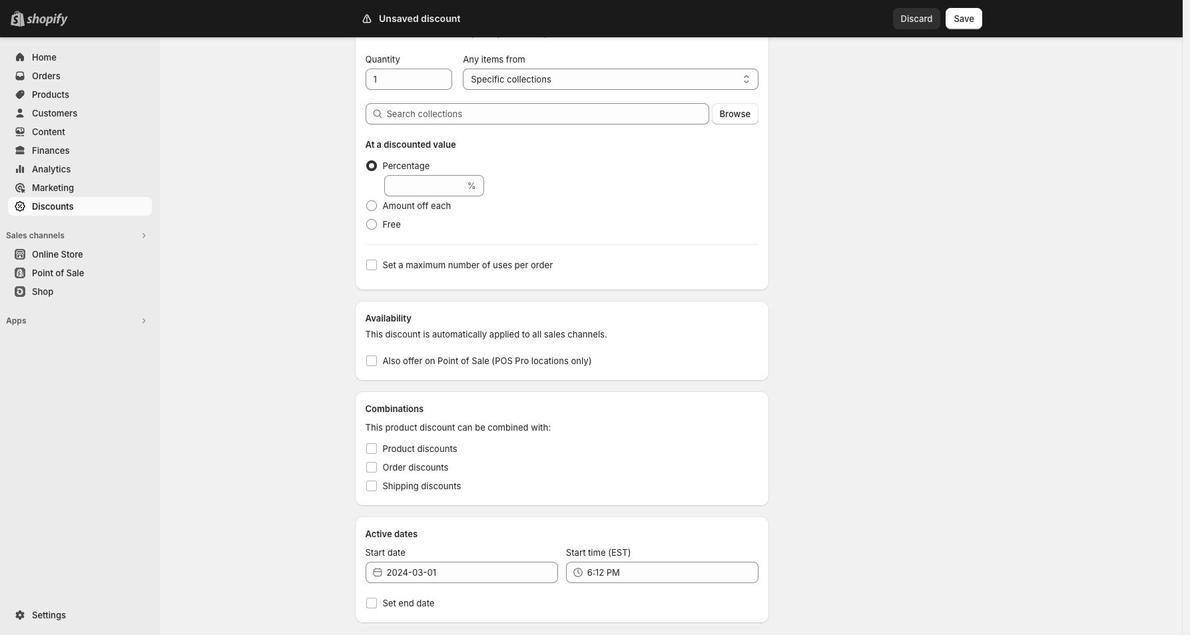 Task type: vqa. For each thing, say whether or not it's contained in the screenshot.
Enter time text field
yes



Task type: describe. For each thing, give the bounding box(es) containing it.
shopify image
[[27, 13, 68, 27]]



Task type: locate. For each thing, give the bounding box(es) containing it.
None text field
[[366, 69, 453, 90]]

None text field
[[384, 175, 465, 197]]

YYYY-MM-DD text field
[[387, 562, 558, 584]]

Enter time text field
[[588, 562, 759, 584]]

Search collections text field
[[387, 103, 709, 125]]



